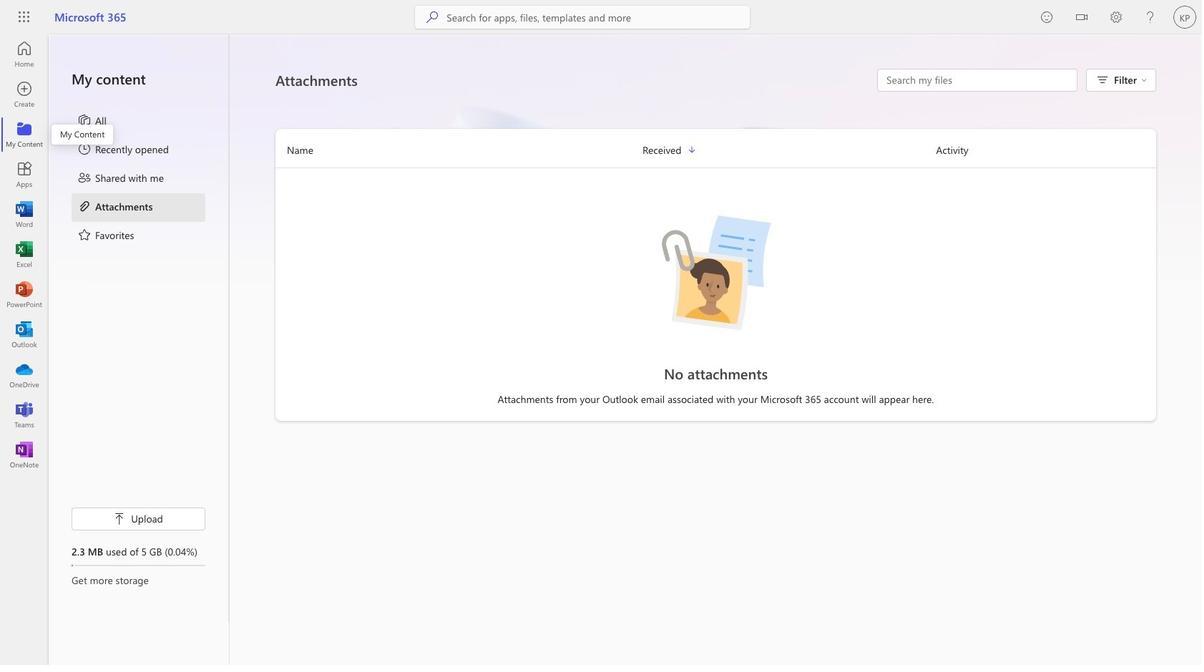 Task type: vqa. For each thing, say whether or not it's contained in the screenshot.
POWERPOINT Icon
yes



Task type: describe. For each thing, give the bounding box(es) containing it.
kp image
[[1174, 6, 1197, 29]]

menu inside my content left pane navigation navigation
[[72, 107, 205, 251]]

activity, column 4 of 4 column header
[[937, 139, 1157, 162]]

my content image
[[17, 127, 31, 142]]

powerpoint image
[[17, 288, 31, 302]]

1 vertical spatial status
[[496, 364, 937, 384]]

Search box. Suggestions appear as you type. search field
[[447, 6, 750, 29]]

my content left pane navigation navigation
[[49, 34, 229, 622]]

teams image
[[17, 408, 31, 422]]

0 vertical spatial status
[[878, 69, 1078, 92]]

Search my files text field
[[886, 73, 1070, 87]]

onenote image
[[17, 448, 31, 462]]



Task type: locate. For each thing, give the bounding box(es) containing it.
application
[[0, 34, 1203, 665]]

None search field
[[415, 6, 750, 29]]

outlook image
[[17, 328, 31, 342]]

tooltip
[[52, 125, 113, 145]]

2 vertical spatial status
[[496, 392, 937, 407]]

empty state icon image
[[652, 208, 781, 337]]

menu
[[72, 107, 205, 251]]

row
[[276, 139, 1157, 168]]

create image
[[17, 87, 31, 102]]

apps image
[[17, 168, 31, 182]]

onedrive image
[[17, 368, 31, 382]]

home image
[[17, 47, 31, 62]]

excel image
[[17, 248, 31, 262]]

navigation
[[0, 34, 49, 475]]

status
[[878, 69, 1078, 92], [496, 364, 937, 384], [496, 392, 937, 407]]

banner
[[0, 0, 1203, 37]]

word image
[[17, 208, 31, 222]]



